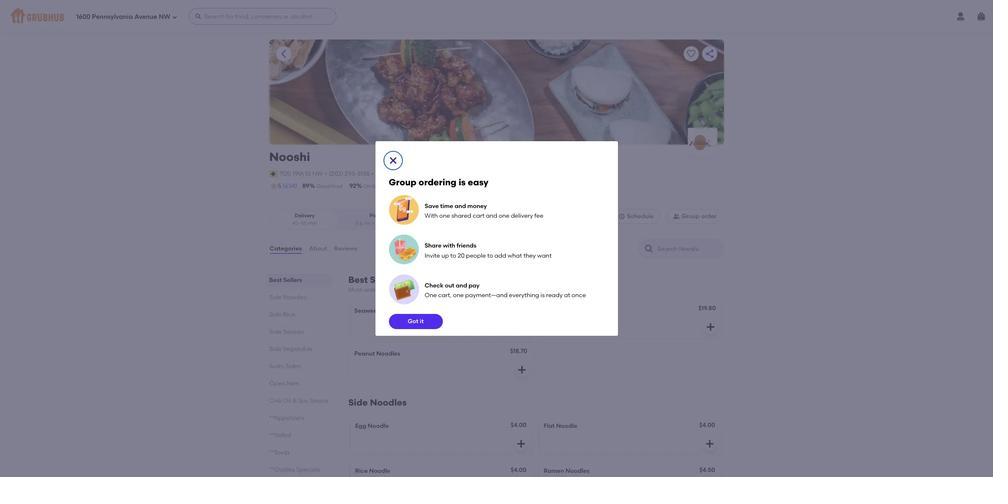 Task type: locate. For each thing, give the bounding box(es) containing it.
sellers inside tab
[[283, 277, 302, 284]]

noodles up side rice tab
[[283, 294, 307, 301]]

time inside save time and money with one shared cart and one delivery fee
[[440, 203, 453, 210]]

side inside the 'side vegetable' tab
[[269, 346, 282, 353]]

side for side sauces tab
[[269, 329, 282, 336]]

1 vertical spatial nw
[[312, 170, 323, 178]]

nw inside main navigation navigation
[[159, 13, 170, 20]]

one right with
[[439, 213, 450, 220]]

time for save
[[440, 203, 453, 210]]

noodles right ramen
[[566, 468, 590, 476]]

svg image
[[976, 11, 987, 21], [516, 440, 526, 450]]

5
[[278, 183, 281, 190]]

2 vertical spatial and
[[456, 282, 467, 290]]

share icon image
[[705, 49, 715, 59]]

nw right avenue
[[159, 13, 170, 20]]

specials
[[296, 467, 320, 474]]

time right the save
[[440, 203, 453, 210]]

grubhub
[[396, 287, 422, 294]]

chili oil & soy sauce
[[269, 398, 328, 405]]

(634)
[[283, 183, 297, 190]]

side noodles down 'best sellers'
[[269, 294, 307, 301]]

is left ready
[[541, 292, 545, 300]]

1 min from the left
[[308, 220, 317, 226]]

vegetable
[[283, 346, 312, 353]]

avenue
[[134, 13, 157, 20]]

1 horizontal spatial sellers
[[370, 275, 399, 285]]

min inside delivery 45–55 min
[[308, 220, 317, 226]]

sellers inside best sellers most ordered on grubhub
[[370, 275, 399, 285]]

• right mi
[[372, 220, 374, 226]]

svg image inside main navigation navigation
[[976, 11, 987, 21]]

1 horizontal spatial to
[[487, 252, 493, 260]]

0 vertical spatial side noodles
[[269, 294, 307, 301]]

0 horizontal spatial side noodles
[[269, 294, 307, 301]]

2 min from the left
[[392, 220, 401, 226]]

1 vertical spatial and
[[486, 213, 497, 220]]

people
[[466, 252, 486, 260]]

seaweed salad
[[354, 308, 399, 315]]

star icon image
[[269, 182, 278, 191]]

0 vertical spatial nw
[[159, 13, 170, 20]]

0 horizontal spatial nw
[[159, 13, 170, 20]]

group order button
[[666, 209, 724, 225]]

group right people icon
[[682, 213, 700, 220]]

0 vertical spatial and
[[455, 203, 466, 210]]

to left 20
[[450, 252, 456, 260]]

and right out
[[456, 282, 467, 290]]

and up shared
[[455, 203, 466, 210]]

0 vertical spatial order
[[444, 184, 457, 189]]

best up the side noodles tab
[[269, 277, 282, 284]]

delivery
[[384, 184, 403, 189], [511, 213, 533, 220]]

$19.80
[[699, 305, 716, 313]]

1 vertical spatial is
[[541, 292, 545, 300]]

sauces
[[283, 329, 304, 336]]

cart,
[[438, 292, 452, 300]]

best up "most"
[[348, 275, 368, 285]]

best sellers
[[269, 277, 302, 284]]

on
[[364, 184, 371, 189]]

order inside group order button
[[701, 213, 717, 220]]

ordering
[[419, 177, 457, 188]]

to
[[450, 252, 456, 260], [487, 252, 493, 260]]

side
[[269, 294, 282, 301], [269, 312, 282, 319], [269, 329, 282, 336], [269, 346, 282, 353], [348, 398, 368, 409]]

1 horizontal spatial side noodles
[[348, 398, 407, 409]]

1 horizontal spatial min
[[392, 220, 401, 226]]

1 vertical spatial delivery
[[511, 213, 533, 220]]

0 horizontal spatial time
[[372, 184, 383, 189]]

save this restaurant button
[[684, 46, 699, 61]]

1 horizontal spatial delivery
[[511, 213, 533, 220]]

side rice
[[269, 312, 295, 319]]

1 horizontal spatial svg image
[[976, 11, 987, 21]]

pay
[[469, 282, 480, 290]]

side noodles up egg noodle at the left of page
[[348, 398, 407, 409]]

sellers
[[370, 275, 399, 285], [283, 277, 302, 284]]

group inside button
[[682, 213, 700, 220]]

best for best sellers most ordered on grubhub
[[348, 275, 368, 285]]

1600 pennsylvania avenue nw
[[76, 13, 170, 20]]

1 horizontal spatial one
[[453, 292, 464, 300]]

up
[[442, 252, 449, 260]]

0 horizontal spatial to
[[450, 252, 456, 260]]

at
[[564, 292, 570, 300]]

most
[[348, 287, 362, 294]]

check
[[425, 282, 444, 290]]

sauce
[[310, 398, 328, 405]]

order
[[444, 184, 457, 189], [701, 213, 717, 220]]

best sellers tab
[[269, 276, 328, 285]]

20–30
[[376, 220, 391, 226]]

one down out
[[453, 292, 464, 300]]

1 horizontal spatial nw
[[312, 170, 323, 178]]

sushi sides
[[269, 363, 301, 371]]

$4.00
[[511, 422, 527, 430], [699, 422, 715, 430], [511, 468, 527, 475]]

0 horizontal spatial rice
[[283, 312, 295, 319]]

noodles right peanut
[[376, 351, 400, 358]]

group up save time and money image
[[389, 177, 417, 188]]

sellers up on
[[370, 275, 399, 285]]

0 horizontal spatial min
[[308, 220, 317, 226]]

side inside side sauces tab
[[269, 329, 282, 336]]

option group
[[269, 209, 414, 231]]

**oodles
[[269, 467, 295, 474]]

is inside check out and pay one cart, one payment—and everything is ready at once
[[541, 292, 545, 300]]

want
[[537, 252, 552, 260]]

and
[[455, 203, 466, 210], [486, 213, 497, 220], [456, 282, 467, 290]]

once
[[572, 292, 586, 300]]

side inside the side noodles tab
[[269, 294, 282, 301]]

0 vertical spatial rice
[[283, 312, 295, 319]]

one inside check out and pay one cart, one payment—and everything is ready at once
[[453, 292, 464, 300]]

side inside side rice tab
[[269, 312, 282, 319]]

and for money
[[455, 203, 466, 210]]

noodle
[[368, 423, 389, 430], [556, 423, 577, 430], [369, 468, 390, 476]]

on
[[388, 287, 395, 294]]

(202)
[[329, 170, 343, 178]]

side for the side noodles tab
[[269, 294, 282, 301]]

time right on
[[372, 184, 383, 189]]

min down 'delivery'
[[308, 220, 317, 226]]

1 vertical spatial order
[[701, 213, 717, 220]]

group
[[389, 177, 417, 188], [682, 213, 700, 220]]

noodles
[[283, 294, 307, 301], [376, 351, 400, 358], [370, 398, 407, 409], [566, 468, 590, 476]]

min inside pickup 0.6 mi • 20–30 min
[[392, 220, 401, 226]]

0 horizontal spatial sellers
[[283, 277, 302, 284]]

1 to from the left
[[450, 252, 456, 260]]

0 vertical spatial time
[[372, 184, 383, 189]]

1 horizontal spatial rice
[[355, 468, 368, 476]]

st
[[305, 170, 311, 178]]

1 horizontal spatial is
[[541, 292, 545, 300]]

ready
[[546, 292, 563, 300]]

1 horizontal spatial order
[[701, 213, 717, 220]]

noodles inside tab
[[283, 294, 307, 301]]

best inside tab
[[269, 277, 282, 284]]

got it button
[[389, 314, 443, 330]]

and inside check out and pay one cart, one payment—and everything is ready at once
[[456, 282, 467, 290]]

rice noodle
[[355, 468, 390, 476]]

order right people icon
[[701, 213, 717, 220]]

seaweed salad button
[[349, 301, 533, 339]]

open item tab
[[269, 380, 328, 389]]

nw for 1120 19th st nw
[[312, 170, 323, 178]]

sellers up the side noodles tab
[[283, 277, 302, 284]]

0 horizontal spatial best
[[269, 277, 282, 284]]

and right "cart"
[[486, 213, 497, 220]]

**soup
[[269, 450, 289, 457]]

svg image
[[195, 13, 202, 20], [172, 15, 177, 20], [388, 156, 398, 166], [619, 214, 625, 220], [705, 323, 716, 333], [517, 366, 527, 376], [705, 440, 715, 450]]

fees
[[376, 171, 389, 178]]

time for on
[[372, 184, 383, 189]]

rice
[[283, 312, 295, 319], [355, 468, 368, 476]]

delivery left fee
[[511, 213, 533, 220]]

they
[[524, 252, 536, 260]]

subscription pass image
[[269, 171, 278, 178]]

0 horizontal spatial group
[[389, 177, 417, 188]]

1 horizontal spatial group
[[682, 213, 700, 220]]

mi
[[364, 220, 370, 226]]

0 horizontal spatial order
[[444, 184, 457, 189]]

best inside best sellers most ordered on grubhub
[[348, 275, 368, 285]]

save time and money image
[[389, 195, 419, 225]]

nw right st
[[312, 170, 323, 178]]

• right 3138
[[371, 170, 374, 178]]

0 vertical spatial is
[[459, 177, 466, 188]]

group order
[[682, 213, 717, 220]]

Search Nooshi search field
[[657, 245, 721, 253]]

to left add
[[487, 252, 493, 260]]

side sauces
[[269, 329, 304, 336]]

side noodles
[[269, 294, 307, 301], [348, 398, 407, 409]]

min right 20–30
[[392, 220, 401, 226]]

&
[[293, 398, 297, 405]]

is left easy
[[459, 177, 466, 188]]

$4.00 for egg noodle
[[511, 422, 527, 430]]

$18.70
[[510, 348, 527, 356]]

pickup 0.6 mi • 20–30 min
[[355, 213, 401, 226]]

$4.00 for rice noodle
[[511, 468, 527, 475]]

best sellers most ordered on grubhub
[[348, 275, 422, 294]]

side up side rice
[[269, 294, 282, 301]]

side up the sushi
[[269, 346, 282, 353]]

group for group order
[[682, 213, 700, 220]]

and for pay
[[456, 282, 467, 290]]

1 vertical spatial time
[[440, 203, 453, 210]]

save time and money with one shared cart and one delivery fee
[[425, 203, 544, 220]]

best
[[348, 275, 368, 285], [269, 277, 282, 284]]

time
[[372, 184, 383, 189], [440, 203, 453, 210]]

order for correct order
[[444, 184, 457, 189]]

0 vertical spatial group
[[389, 177, 417, 188]]

1 vertical spatial group
[[682, 213, 700, 220]]

1 horizontal spatial time
[[440, 203, 453, 210]]

0 horizontal spatial is
[[459, 177, 466, 188]]

0 horizontal spatial delivery
[[384, 184, 403, 189]]

everything
[[509, 292, 539, 300]]

one right "cart"
[[499, 213, 510, 220]]

noodle for flat noodle
[[556, 423, 577, 430]]

nw inside button
[[312, 170, 323, 178]]

1 vertical spatial svg image
[[516, 440, 526, 450]]

1 horizontal spatial best
[[348, 275, 368, 285]]

save
[[425, 203, 439, 210]]

side up side sauces
[[269, 312, 282, 319]]

pickup
[[370, 213, 387, 219]]

order right 'correct'
[[444, 184, 457, 189]]

delivery down fees button
[[384, 184, 403, 189]]

**oodles specials
[[269, 467, 320, 474]]

one
[[425, 292, 437, 300]]

side rice tab
[[269, 311, 328, 320]]

**salad
[[269, 432, 291, 440]]

people icon image
[[673, 214, 680, 220]]

nw for 1600 pennsylvania avenue nw
[[159, 13, 170, 20]]

noodle for rice noodle
[[369, 468, 390, 476]]

0 vertical spatial svg image
[[976, 11, 987, 21]]

side left sauces
[[269, 329, 282, 336]]



Task type: describe. For each thing, give the bounding box(es) containing it.
2 to from the left
[[487, 252, 493, 260]]

with
[[443, 243, 455, 250]]

• inside pickup 0.6 mi • 20–30 min
[[372, 220, 374, 226]]

search icon image
[[644, 244, 654, 254]]

got it
[[408, 318, 424, 325]]

soy
[[298, 398, 309, 405]]

add
[[495, 252, 506, 260]]

friends
[[457, 243, 477, 250]]

sellers for best sellers most ordered on grubhub
[[370, 275, 399, 285]]

group for group ordering is easy
[[389, 177, 417, 188]]

svg image inside the schedule "button"
[[619, 214, 625, 220]]

1 vertical spatial side noodles
[[348, 398, 407, 409]]

ordered
[[364, 287, 386, 294]]

seaweed
[[354, 308, 381, 315]]

flat
[[544, 423, 555, 430]]

money
[[468, 203, 487, 210]]

about button
[[309, 234, 327, 264]]

$19.80 button
[[538, 301, 721, 339]]

• (202) 293-3138 • fees
[[325, 170, 389, 178]]

reviews button
[[334, 234, 358, 264]]

side sauces tab
[[269, 328, 328, 337]]

oil
[[283, 398, 291, 405]]

• left '(202)'
[[325, 170, 327, 178]]

categories button
[[269, 234, 302, 264]]

**appetizers
[[269, 415, 304, 422]]

easy
[[468, 177, 489, 188]]

**oodles specials tab
[[269, 466, 328, 475]]

chili oil & soy sauce tab
[[269, 397, 328, 406]]

good
[[316, 184, 330, 189]]

share with friends image
[[389, 235, 419, 265]]

correct order
[[424, 184, 457, 189]]

payment—and
[[465, 292, 508, 300]]

caret left icon image
[[279, 49, 289, 59]]

ramen
[[544, 468, 564, 476]]

0 vertical spatial delivery
[[384, 184, 403, 189]]

0 horizontal spatial one
[[439, 213, 450, 220]]

293-
[[345, 170, 357, 178]]

check out and pay image
[[389, 275, 419, 305]]

open
[[269, 381, 285, 388]]

it
[[420, 318, 424, 325]]

**salad tab
[[269, 432, 328, 440]]

main navigation navigation
[[0, 0, 993, 33]]

sellers for best sellers
[[283, 277, 302, 284]]

food
[[331, 184, 343, 189]]

order for group order
[[701, 213, 717, 220]]

45–55
[[292, 220, 307, 226]]

with
[[425, 213, 438, 220]]

sushi
[[269, 363, 284, 371]]

side up the 'egg'
[[348, 398, 368, 409]]

sushi sides tab
[[269, 363, 328, 371]]

1600
[[76, 13, 90, 20]]

1120
[[280, 170, 291, 178]]

$4.00 for flat noodle
[[699, 422, 715, 430]]

side noodles inside tab
[[269, 294, 307, 301]]

side for the 'side vegetable' tab
[[269, 346, 282, 353]]

0.6
[[355, 220, 363, 226]]

shared
[[452, 213, 471, 220]]

side vegetable
[[269, 346, 312, 353]]

what
[[508, 252, 522, 260]]

share
[[425, 243, 442, 250]]

0 horizontal spatial svg image
[[516, 440, 526, 450]]

good food
[[316, 184, 343, 189]]

cart
[[473, 213, 485, 220]]

1 vertical spatial rice
[[355, 468, 368, 476]]

reviews
[[334, 245, 358, 253]]

option group containing delivery 45–55 min
[[269, 209, 414, 231]]

got
[[408, 318, 419, 325]]

schedule
[[627, 213, 654, 220]]

salad
[[383, 308, 399, 315]]

egg
[[355, 423, 366, 430]]

egg noodle
[[355, 423, 389, 430]]

invite
[[425, 252, 440, 260]]

categories
[[270, 245, 302, 253]]

open item
[[269, 381, 300, 388]]

group ordering is easy
[[389, 177, 489, 188]]

**soup tab
[[269, 449, 328, 458]]

correct
[[424, 184, 443, 189]]

fees button
[[375, 170, 389, 179]]

1120 19th st nw button
[[279, 170, 323, 179]]

**appetizers tab
[[269, 414, 328, 423]]

peanut noodles
[[354, 351, 400, 358]]

side noodles tab
[[269, 293, 328, 302]]

delivery inside save time and money with one shared cart and one delivery fee
[[511, 213, 533, 220]]

schedule button
[[611, 209, 661, 225]]

delivery 45–55 min
[[292, 213, 317, 226]]

flat noodle
[[544, 423, 577, 430]]

about
[[309, 245, 327, 253]]

side vegetable tab
[[269, 345, 328, 354]]

rice inside tab
[[283, 312, 295, 319]]

side for side rice tab
[[269, 312, 282, 319]]

92
[[349, 183, 356, 190]]

3138
[[357, 170, 370, 178]]

fee
[[535, 213, 544, 220]]

pennsylvania
[[92, 13, 133, 20]]

2 horizontal spatial one
[[499, 213, 510, 220]]

nooshi
[[269, 150, 310, 164]]

check out and pay one cart, one payment—and everything is ready at once
[[425, 282, 586, 300]]

best for best sellers
[[269, 277, 282, 284]]

1120 19th st nw
[[280, 170, 323, 178]]

noodles up egg noodle at the left of page
[[370, 398, 407, 409]]

nooshi logo image
[[688, 133, 717, 152]]

save this restaurant image
[[686, 49, 696, 59]]

peanut
[[354, 351, 375, 358]]

noodle for egg noodle
[[368, 423, 389, 430]]

on time delivery
[[364, 184, 403, 189]]

item
[[287, 381, 300, 388]]

(202) 293-3138 button
[[329, 170, 370, 179]]

96
[[410, 183, 417, 190]]

$4.50
[[700, 468, 715, 475]]

20
[[458, 252, 465, 260]]



Task type: vqa. For each thing, say whether or not it's contained in the screenshot.
293-
yes



